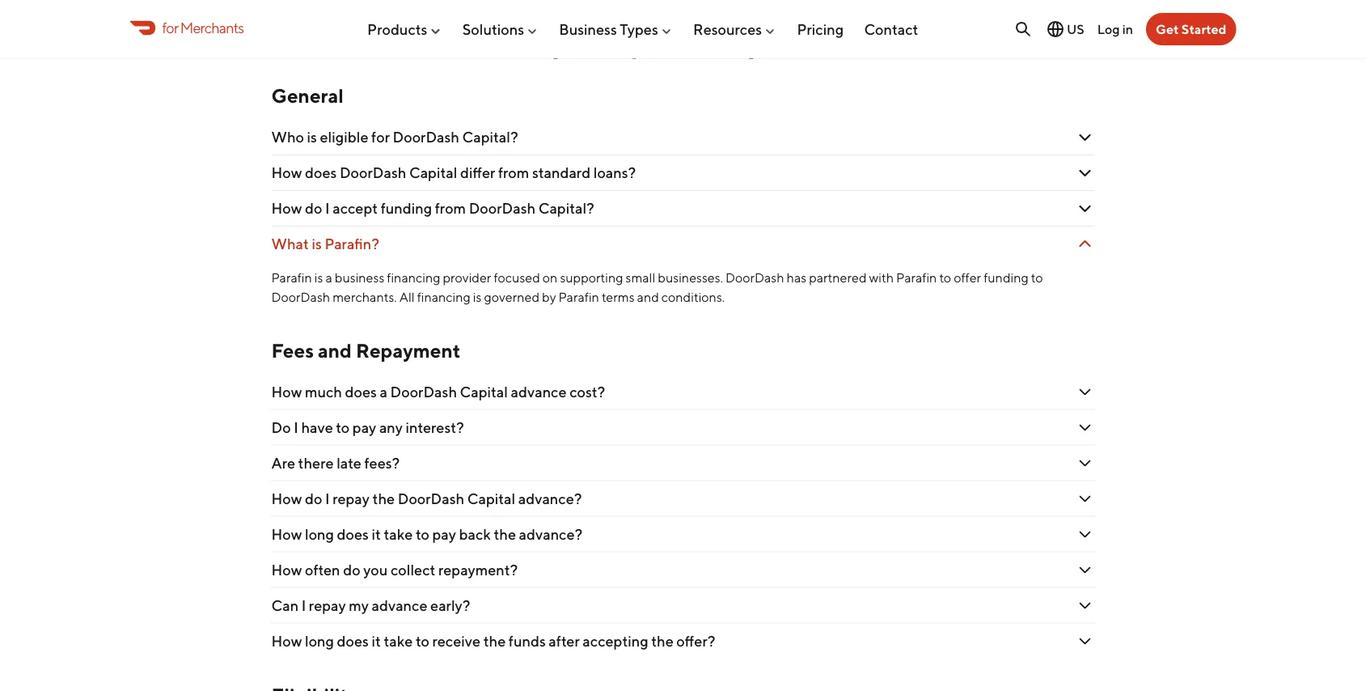 Task type: describe. For each thing, give the bounding box(es) containing it.
chevron down image for to
[[1076, 632, 1095, 651]]

chevron down image for capital
[[1076, 383, 1095, 402]]

chevron down image for from
[[1076, 199, 1095, 219]]

a inside parafin is a business financing provider focused on supporting small businesses. doordash has partnered with parafin to offer funding to doordash merchants. all financing is governed by parafin terms and conditions.
[[326, 270, 332, 286]]

doordash up interest?
[[391, 383, 457, 401]]

doordash left 'has'
[[726, 270, 785, 286]]

i right can
[[302, 597, 306, 614]]

general
[[272, 85, 344, 108]]

doordash up how long does it take to pay back the advance? at the bottom of the page
[[398, 490, 465, 508]]

much
[[305, 383, 342, 401]]

get started button
[[1147, 13, 1237, 45]]

all
[[400, 290, 415, 305]]

to left offer
[[940, 270, 952, 286]]

can i repay my advance early?
[[272, 597, 471, 614]]

for merchants link
[[130, 17, 244, 39]]

0 vertical spatial repay
[[333, 490, 370, 508]]

eligible
[[320, 129, 369, 146]]

doordash up how does doordash capital differ from standard loans?
[[393, 129, 460, 146]]

how much does a doordash capital advance cost?
[[272, 383, 606, 401]]

merchants
[[180, 19, 244, 36]]

for merchants
[[162, 19, 244, 36]]

differ
[[460, 164, 496, 182]]

questions
[[738, 25, 871, 59]]

parafin?
[[325, 236, 379, 253]]

frequently
[[496, 25, 646, 59]]

2 vertical spatial do
[[343, 561, 361, 579]]

chevron down image for any
[[1076, 418, 1095, 438]]

are
[[272, 455, 295, 472]]

us
[[1067, 21, 1085, 37]]

i down are there late fees?
[[325, 490, 330, 508]]

any
[[379, 419, 403, 436]]

receive
[[433, 633, 481, 650]]

0 horizontal spatial for
[[162, 19, 178, 36]]

1 vertical spatial capital
[[460, 383, 508, 401]]

it for receive
[[372, 633, 381, 650]]

cost?
[[570, 383, 606, 401]]

get started
[[1157, 21, 1227, 37]]

log in
[[1098, 21, 1134, 37]]

fees?
[[365, 455, 400, 472]]

often
[[305, 561, 340, 579]]

is for eligible
[[307, 129, 317, 146]]

does for how long does it take to pay back the advance?
[[337, 526, 369, 543]]

5 chevron down image from the top
[[1076, 596, 1095, 616]]

who is eligible for doordash capital?
[[272, 129, 518, 146]]

1 vertical spatial financing
[[417, 290, 471, 305]]

2 chevron down image from the top
[[1076, 235, 1095, 254]]

focused
[[494, 270, 540, 286]]

parafin is a business financing provider focused on supporting small businesses. doordash has partnered with parafin to offer funding to doordash merchants. all financing is governed by parafin terms and conditions.
[[272, 270, 1044, 305]]

offer
[[954, 270, 982, 286]]

how long does it take to pay back the advance?
[[272, 526, 583, 543]]

0 horizontal spatial funding
[[381, 200, 432, 217]]

how for how long does it take to receive the funds after accepting the offer?
[[272, 633, 302, 650]]

merchants.
[[333, 290, 397, 305]]

0 horizontal spatial pay
[[353, 419, 377, 436]]

loans?
[[594, 164, 636, 182]]

from for funding
[[435, 200, 466, 217]]

doordash up fees at the left of the page
[[272, 290, 330, 305]]

business types link
[[560, 14, 673, 44]]

the left offer?
[[652, 633, 674, 650]]

small
[[626, 270, 656, 286]]

long for how long does it take to pay back the advance?
[[305, 526, 334, 543]]

what is parafin?
[[272, 236, 379, 253]]

long for how long does it take to receive the funds after accepting the offer?
[[305, 633, 334, 650]]

get
[[1157, 21, 1180, 37]]

business
[[335, 270, 385, 286]]

is for parafin?
[[312, 236, 322, 253]]

you
[[364, 561, 388, 579]]

to right have
[[336, 419, 350, 436]]

is for a
[[315, 270, 323, 286]]

by
[[542, 290, 556, 305]]

and inside parafin is a business financing provider focused on supporting small businesses. doordash has partnered with parafin to offer funding to doordash merchants. all financing is governed by parafin terms and conditions.
[[637, 290, 659, 305]]

0 vertical spatial advance?
[[519, 490, 582, 508]]

repayment
[[356, 339, 461, 362]]

1 horizontal spatial parafin
[[559, 290, 600, 305]]

my
[[349, 597, 369, 614]]

contact link
[[865, 14, 919, 44]]

products link
[[367, 14, 442, 44]]

1 horizontal spatial advance
[[511, 383, 567, 401]]

the down fees?
[[373, 490, 395, 508]]

to right offer
[[1032, 270, 1044, 286]]

does for how long does it take to receive the funds after accepting the offer?
[[337, 633, 369, 650]]

how do i accept funding from doordash capital?
[[272, 200, 595, 217]]

solutions
[[463, 20, 524, 38]]

pricing
[[798, 20, 844, 38]]

do i have to pay any interest?
[[272, 419, 464, 436]]

governed
[[484, 290, 540, 305]]

how for how often do you collect repayment?
[[272, 561, 302, 579]]

started
[[1182, 21, 1227, 37]]

how for how do i repay the doordash capital advance?
[[272, 490, 302, 508]]

1 vertical spatial and
[[318, 339, 352, 362]]

does down eligible
[[305, 164, 337, 182]]

fees
[[272, 339, 314, 362]]

have
[[301, 419, 333, 436]]

funding inside parafin is a business financing provider focused on supporting small businesses. doordash has partnered with parafin to offer funding to doordash merchants. all financing is governed by parafin terms and conditions.
[[984, 270, 1029, 286]]

1 chevron down image from the top
[[1076, 128, 1095, 147]]

on
[[543, 270, 558, 286]]

accept
[[333, 200, 378, 217]]

frequently asked questions
[[496, 25, 871, 59]]

pricing link
[[798, 14, 844, 44]]

how for how much does a doordash capital advance cost?
[[272, 383, 302, 401]]



Task type: vqa. For each thing, say whether or not it's contained in the screenshot.
How often do you collect repayment? Chevron Down image
yes



Task type: locate. For each thing, give the bounding box(es) containing it.
with
[[870, 270, 894, 286]]

1 horizontal spatial pay
[[433, 526, 456, 543]]

capital up the how do i accept funding from doordash capital?
[[409, 164, 458, 182]]

i right do
[[294, 419, 298, 436]]

0 vertical spatial for
[[162, 19, 178, 36]]

parafin down what on the top left of page
[[272, 270, 312, 286]]

0 vertical spatial from
[[499, 164, 530, 182]]

6 how from the top
[[272, 561, 302, 579]]

in
[[1123, 21, 1134, 37]]

chevron down image for repayment?
[[1076, 561, 1095, 580]]

standard
[[532, 164, 591, 182]]

funds
[[509, 633, 546, 650]]

0 vertical spatial capital?
[[463, 129, 518, 146]]

parafin down supporting
[[559, 290, 600, 305]]

it down can i repay my advance early?
[[372, 633, 381, 650]]

repay down late
[[333, 490, 370, 508]]

1 horizontal spatial from
[[499, 164, 530, 182]]

0 horizontal spatial capital?
[[463, 129, 518, 146]]

1 it from the top
[[372, 526, 381, 543]]

funding right offer
[[984, 270, 1029, 286]]

5 chevron down image from the top
[[1076, 454, 1095, 473]]

7 chevron down image from the top
[[1076, 632, 1095, 651]]

0 vertical spatial funding
[[381, 200, 432, 217]]

chevron down image
[[1076, 199, 1095, 219], [1076, 235, 1095, 254], [1076, 383, 1095, 402], [1076, 418, 1095, 438], [1076, 454, 1095, 473], [1076, 561, 1095, 580], [1076, 632, 1095, 651]]

doordash up accept
[[340, 164, 407, 182]]

log in link
[[1098, 21, 1134, 37]]

doordash
[[393, 129, 460, 146], [340, 164, 407, 182], [469, 200, 536, 217], [726, 270, 785, 286], [272, 290, 330, 305], [391, 383, 457, 401], [398, 490, 465, 508]]

advance?
[[519, 490, 582, 508], [519, 526, 583, 543]]

after
[[549, 633, 580, 650]]

partnered
[[810, 270, 867, 286]]

offer?
[[677, 633, 716, 650]]

how does doordash capital differ from standard loans?
[[272, 164, 636, 182]]

i left accept
[[325, 200, 330, 217]]

there
[[298, 455, 334, 472]]

3 chevron down image from the top
[[1076, 383, 1095, 402]]

capital?
[[463, 129, 518, 146], [539, 200, 595, 217]]

contact
[[865, 20, 919, 38]]

0 vertical spatial a
[[326, 270, 332, 286]]

2 long from the top
[[305, 633, 334, 650]]

0 horizontal spatial advance
[[372, 597, 428, 614]]

5 how from the top
[[272, 526, 302, 543]]

log
[[1098, 21, 1121, 37]]

is right what on the top left of page
[[312, 236, 322, 253]]

to down how do i repay the doordash capital advance?
[[416, 526, 430, 543]]

1 vertical spatial for
[[372, 129, 390, 146]]

do for accept
[[305, 200, 322, 217]]

0 vertical spatial it
[[372, 526, 381, 543]]

funding right accept
[[381, 200, 432, 217]]

how do i repay the doordash capital advance?
[[272, 490, 582, 508]]

1 vertical spatial it
[[372, 633, 381, 650]]

collect
[[391, 561, 436, 579]]

for left the merchants
[[162, 19, 178, 36]]

funding
[[381, 200, 432, 217], [984, 270, 1029, 286]]

take
[[384, 526, 413, 543], [384, 633, 413, 650]]

take for pay
[[384, 526, 413, 543]]

0 vertical spatial advance
[[511, 383, 567, 401]]

chevron down image
[[1076, 128, 1095, 147], [1076, 164, 1095, 183], [1076, 489, 1095, 509], [1076, 525, 1095, 544], [1076, 596, 1095, 616]]

4 chevron down image from the top
[[1076, 525, 1095, 544]]

0 vertical spatial and
[[637, 290, 659, 305]]

what
[[272, 236, 309, 253]]

0 horizontal spatial from
[[435, 200, 466, 217]]

and
[[637, 290, 659, 305], [318, 339, 352, 362]]

does down my
[[337, 633, 369, 650]]

is down what is parafin?
[[315, 270, 323, 286]]

1 vertical spatial advance
[[372, 597, 428, 614]]

long
[[305, 526, 334, 543], [305, 633, 334, 650]]

late
[[337, 455, 362, 472]]

a up the any
[[380, 383, 388, 401]]

has
[[787, 270, 807, 286]]

2 take from the top
[[384, 633, 413, 650]]

0 horizontal spatial a
[[326, 270, 332, 286]]

1 take from the top
[[384, 526, 413, 543]]

doordash down the differ
[[469, 200, 536, 217]]

7 how from the top
[[272, 633, 302, 650]]

repay left my
[[309, 597, 346, 614]]

does for how much does a doordash capital advance cost?
[[345, 383, 377, 401]]

types
[[620, 20, 659, 38]]

from right the differ
[[499, 164, 530, 182]]

3 chevron down image from the top
[[1076, 489, 1095, 509]]

1 vertical spatial from
[[435, 200, 466, 217]]

do
[[272, 419, 291, 436]]

how long does it take to receive the funds after accepting the offer?
[[272, 633, 716, 650]]

is down provider
[[473, 290, 482, 305]]

to
[[940, 270, 952, 286], [1032, 270, 1044, 286], [336, 419, 350, 436], [416, 526, 430, 543], [416, 633, 430, 650]]

advance left cost?
[[511, 383, 567, 401]]

does up 'you'
[[337, 526, 369, 543]]

the
[[373, 490, 395, 508], [494, 526, 516, 543], [484, 633, 506, 650], [652, 633, 674, 650]]

does
[[305, 164, 337, 182], [345, 383, 377, 401], [337, 526, 369, 543], [337, 633, 369, 650]]

1 vertical spatial pay
[[433, 526, 456, 543]]

do down there
[[305, 490, 322, 508]]

chevron down image for loans?
[[1076, 164, 1095, 183]]

0 horizontal spatial and
[[318, 339, 352, 362]]

who
[[272, 129, 304, 146]]

2 how from the top
[[272, 200, 302, 217]]

long up often at the left bottom
[[305, 526, 334, 543]]

the right back
[[494, 526, 516, 543]]

does up do i have to pay any interest?
[[345, 383, 377, 401]]

resources
[[694, 20, 762, 38]]

capital? up the differ
[[463, 129, 518, 146]]

accepting
[[583, 633, 649, 650]]

asked
[[652, 25, 732, 59]]

a left business
[[326, 270, 332, 286]]

products
[[367, 20, 428, 38]]

conditions.
[[662, 290, 725, 305]]

parafin right with
[[897, 270, 938, 286]]

chevron down image for advance?
[[1076, 489, 1095, 509]]

1 horizontal spatial a
[[380, 383, 388, 401]]

4 chevron down image from the top
[[1076, 418, 1095, 438]]

take for receive
[[384, 633, 413, 650]]

early?
[[431, 597, 471, 614]]

from for differ
[[499, 164, 530, 182]]

provider
[[443, 270, 492, 286]]

3 how from the top
[[272, 383, 302, 401]]

to left receive
[[416, 633, 430, 650]]

i
[[325, 200, 330, 217], [294, 419, 298, 436], [325, 490, 330, 508], [302, 597, 306, 614]]

financing down provider
[[417, 290, 471, 305]]

supporting
[[560, 270, 624, 286]]

and right fees at the left of the page
[[318, 339, 352, 362]]

long down can i repay my advance early?
[[305, 633, 334, 650]]

how for how does doordash capital differ from standard loans?
[[272, 164, 302, 182]]

1 how from the top
[[272, 164, 302, 182]]

pay left the any
[[353, 419, 377, 436]]

1 horizontal spatial and
[[637, 290, 659, 305]]

6 chevron down image from the top
[[1076, 561, 1095, 580]]

capital up interest?
[[460, 383, 508, 401]]

0 vertical spatial capital
[[409, 164, 458, 182]]

interest?
[[406, 419, 464, 436]]

for right eligible
[[372, 129, 390, 146]]

it for pay
[[372, 526, 381, 543]]

solutions link
[[463, 14, 539, 44]]

is right the who
[[307, 129, 317, 146]]

financing
[[387, 270, 441, 286], [417, 290, 471, 305]]

take up how often do you collect repayment? at the bottom
[[384, 526, 413, 543]]

businesses.
[[658, 270, 723, 286]]

business
[[560, 20, 617, 38]]

1 vertical spatial do
[[305, 490, 322, 508]]

1 vertical spatial a
[[380, 383, 388, 401]]

capital? down standard at the top left of the page
[[539, 200, 595, 217]]

1 vertical spatial capital?
[[539, 200, 595, 217]]

repay
[[333, 490, 370, 508], [309, 597, 346, 614]]

0 vertical spatial long
[[305, 526, 334, 543]]

1 long from the top
[[305, 526, 334, 543]]

1 horizontal spatial for
[[372, 129, 390, 146]]

0 horizontal spatial parafin
[[272, 270, 312, 286]]

globe line image
[[1046, 19, 1066, 39]]

0 vertical spatial take
[[384, 526, 413, 543]]

the left funds
[[484, 633, 506, 650]]

are there late fees?
[[272, 455, 403, 472]]

how
[[272, 164, 302, 182], [272, 200, 302, 217], [272, 383, 302, 401], [272, 490, 302, 508], [272, 526, 302, 543], [272, 561, 302, 579], [272, 633, 302, 650]]

2 chevron down image from the top
[[1076, 164, 1095, 183]]

from down how does doordash capital differ from standard loans?
[[435, 200, 466, 217]]

1 horizontal spatial funding
[[984, 270, 1029, 286]]

back
[[459, 526, 491, 543]]

capital
[[409, 164, 458, 182], [460, 383, 508, 401], [468, 490, 516, 508]]

business types
[[560, 20, 659, 38]]

0 vertical spatial do
[[305, 200, 322, 217]]

how often do you collect repayment?
[[272, 561, 521, 579]]

how for how do i accept funding from doordash capital?
[[272, 200, 302, 217]]

repayment?
[[439, 561, 518, 579]]

pay left back
[[433, 526, 456, 543]]

advance down how often do you collect repayment? at the bottom
[[372, 597, 428, 614]]

1 chevron down image from the top
[[1076, 199, 1095, 219]]

terms
[[602, 290, 635, 305]]

for
[[162, 19, 178, 36], [372, 129, 390, 146]]

financing up all
[[387, 270, 441, 286]]

and down small
[[637, 290, 659, 305]]

chevron down image for back
[[1076, 525, 1095, 544]]

capital up back
[[468, 490, 516, 508]]

advance
[[511, 383, 567, 401], [372, 597, 428, 614]]

2 vertical spatial capital
[[468, 490, 516, 508]]

0 vertical spatial pay
[[353, 419, 377, 436]]

2 it from the top
[[372, 633, 381, 650]]

is
[[307, 129, 317, 146], [312, 236, 322, 253], [315, 270, 323, 286], [473, 290, 482, 305]]

fees and repayment
[[272, 339, 461, 362]]

do for repay
[[305, 490, 322, 508]]

4 how from the top
[[272, 490, 302, 508]]

how for how long does it take to pay back the advance?
[[272, 526, 302, 543]]

1 vertical spatial funding
[[984, 270, 1029, 286]]

resources link
[[694, 14, 777, 44]]

0 vertical spatial financing
[[387, 270, 441, 286]]

1 vertical spatial take
[[384, 633, 413, 650]]

take down can i repay my advance early?
[[384, 633, 413, 650]]

2 horizontal spatial parafin
[[897, 270, 938, 286]]

do left 'you'
[[343, 561, 361, 579]]

it up 'you'
[[372, 526, 381, 543]]

a
[[326, 270, 332, 286], [380, 383, 388, 401]]

1 vertical spatial advance?
[[519, 526, 583, 543]]

do up what is parafin?
[[305, 200, 322, 217]]

1 horizontal spatial capital?
[[539, 200, 595, 217]]

1 vertical spatial repay
[[309, 597, 346, 614]]

1 vertical spatial long
[[305, 633, 334, 650]]

can
[[272, 597, 299, 614]]



